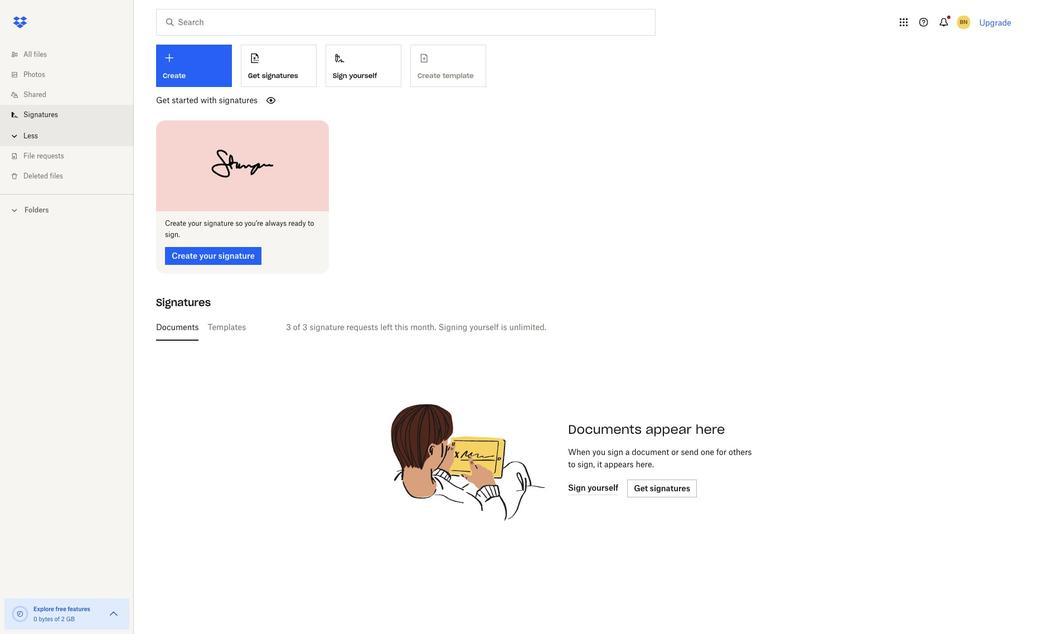 Task type: vqa. For each thing, say whether or not it's contained in the screenshot.
the /
no



Task type: locate. For each thing, give the bounding box(es) containing it.
2 vertical spatial yourself
[[588, 483, 619, 493]]

signatures up documents tab
[[156, 296, 211, 309]]

1 vertical spatial your
[[200, 251, 217, 260]]

signature
[[204, 219, 234, 227], [218, 251, 255, 260], [310, 322, 345, 332]]

0 vertical spatial sign yourself
[[333, 71, 377, 80]]

photos
[[23, 70, 45, 79]]

requests left left
[[347, 322, 379, 332]]

deleted
[[23, 172, 48, 180]]

2 vertical spatial signature
[[310, 322, 345, 332]]

0 horizontal spatial sign yourself button
[[326, 45, 402, 87]]

0 horizontal spatial files
[[34, 50, 47, 59]]

quota usage element
[[11, 605, 29, 623]]

yourself inside tab list
[[470, 322, 499, 332]]

signature inside create your signature so you're always ready to sign.
[[204, 219, 234, 227]]

get down here. at the right
[[634, 483, 648, 493]]

1 vertical spatial signature
[[218, 251, 255, 260]]

get up get started with signatures
[[248, 71, 260, 80]]

1 vertical spatial documents
[[569, 422, 642, 437]]

1 horizontal spatial get signatures button
[[628, 480, 697, 497]]

create up started
[[163, 71, 186, 80]]

all files link
[[9, 45, 134, 65]]

1 horizontal spatial sign
[[569, 483, 586, 493]]

1 horizontal spatial get
[[248, 71, 260, 80]]

0 horizontal spatial documents
[[156, 322, 199, 332]]

2 horizontal spatial yourself
[[588, 483, 619, 493]]

files
[[34, 50, 47, 59], [50, 172, 63, 180]]

0 vertical spatial sign yourself button
[[326, 45, 402, 87]]

0 horizontal spatial of
[[55, 616, 60, 623]]

others
[[729, 447, 752, 457]]

1 vertical spatial to
[[569, 459, 576, 469]]

signatures
[[262, 71, 298, 80], [219, 95, 258, 105], [650, 483, 691, 493]]

1 vertical spatial requests
[[347, 322, 379, 332]]

2 vertical spatial get
[[634, 483, 648, 493]]

0 horizontal spatial 3
[[286, 322, 291, 332]]

file requests
[[23, 152, 64, 160]]

requests inside list
[[37, 152, 64, 160]]

0 horizontal spatial get signatures button
[[241, 45, 317, 87]]

1 horizontal spatial to
[[569, 459, 576, 469]]

of
[[293, 322, 301, 332], [55, 616, 60, 623]]

0 vertical spatial get signatures button
[[241, 45, 317, 87]]

your inside create your signature so you're always ready to sign.
[[188, 219, 202, 227]]

0 vertical spatial documents
[[156, 322, 199, 332]]

0 horizontal spatial to
[[308, 219, 314, 227]]

0 horizontal spatial yourself
[[349, 71, 377, 80]]

2 3 from the left
[[303, 322, 308, 332]]

0 horizontal spatial get
[[156, 95, 170, 105]]

your up create your signature
[[188, 219, 202, 227]]

1 horizontal spatial signatures
[[262, 71, 298, 80]]

0 horizontal spatial requests
[[37, 152, 64, 160]]

1 vertical spatial get
[[156, 95, 170, 105]]

signature inside button
[[218, 251, 255, 260]]

to
[[308, 219, 314, 227], [569, 459, 576, 469]]

documents inside tab list
[[156, 322, 199, 332]]

create for create
[[163, 71, 186, 80]]

send
[[681, 447, 699, 457]]

signatures down shared
[[23, 110, 58, 119]]

1 vertical spatial signatures
[[219, 95, 258, 105]]

1 horizontal spatial documents
[[569, 422, 642, 437]]

to down "when"
[[569, 459, 576, 469]]

create down sign.
[[172, 251, 198, 260]]

create inside dropdown button
[[163, 71, 186, 80]]

list containing all files
[[0, 38, 134, 194]]

files for deleted files
[[50, 172, 63, 180]]

create up sign.
[[165, 219, 186, 227]]

upgrade
[[980, 18, 1012, 27]]

documents
[[156, 322, 199, 332], [569, 422, 642, 437]]

tab list containing documents
[[156, 314, 1008, 341]]

get
[[248, 71, 260, 80], [156, 95, 170, 105], [634, 483, 648, 493]]

signatures
[[23, 110, 58, 119], [156, 296, 211, 309]]

create your signature button
[[165, 247, 262, 265]]

documents for documents
[[156, 322, 199, 332]]

documents up you
[[569, 422, 642, 437]]

left
[[381, 322, 393, 332]]

1 horizontal spatial 3
[[303, 322, 308, 332]]

get signatures
[[248, 71, 298, 80], [634, 483, 691, 493]]

requests inside tab list
[[347, 322, 379, 332]]

list
[[0, 38, 134, 194]]

signature for create your signature so you're always ready to sign.
[[204, 219, 234, 227]]

so
[[236, 219, 243, 227]]

or
[[672, 447, 679, 457]]

1 vertical spatial sign yourself button
[[569, 482, 619, 495]]

1 horizontal spatial files
[[50, 172, 63, 180]]

3
[[286, 322, 291, 332], [303, 322, 308, 332]]

Search text field
[[178, 16, 633, 28]]

1 vertical spatial sign
[[569, 483, 586, 493]]

sign yourself button
[[326, 45, 402, 87], [569, 482, 619, 495]]

1 vertical spatial of
[[55, 616, 60, 623]]

signature inside tab list
[[310, 322, 345, 332]]

when
[[569, 447, 591, 457]]

documents tab
[[156, 314, 199, 341]]

documents appear here
[[569, 422, 726, 437]]

documents left templates
[[156, 322, 199, 332]]

0 vertical spatial signatures
[[23, 110, 58, 119]]

0 vertical spatial create
[[163, 71, 186, 80]]

1 horizontal spatial of
[[293, 322, 301, 332]]

sign yourself
[[333, 71, 377, 80], [569, 483, 619, 493]]

1 vertical spatial files
[[50, 172, 63, 180]]

files right deleted
[[50, 172, 63, 180]]

to right ready
[[308, 219, 314, 227]]

create your signature
[[172, 251, 255, 260]]

0 vertical spatial files
[[34, 50, 47, 59]]

your inside the "create your signature" button
[[200, 251, 217, 260]]

get signatures button
[[241, 45, 317, 87], [628, 480, 697, 497]]

of inside "explore free features 0 bytes of 2 gb"
[[55, 616, 60, 623]]

2 vertical spatial create
[[172, 251, 198, 260]]

create for create your signature so you're always ready to sign.
[[165, 219, 186, 227]]

0 vertical spatial sign
[[333, 71, 347, 80]]

1 horizontal spatial signatures
[[156, 296, 211, 309]]

0 vertical spatial to
[[308, 219, 314, 227]]

0 vertical spatial of
[[293, 322, 301, 332]]

2 horizontal spatial signatures
[[650, 483, 691, 493]]

requests
[[37, 152, 64, 160], [347, 322, 379, 332]]

signatures inside list item
[[23, 110, 58, 119]]

0 vertical spatial requests
[[37, 152, 64, 160]]

create your signature so you're always ready to sign.
[[165, 219, 314, 239]]

sign
[[608, 447, 624, 457]]

1 horizontal spatial requests
[[347, 322, 379, 332]]

tab list
[[156, 314, 1008, 341]]

create for create your signature
[[172, 251, 198, 260]]

with
[[201, 95, 217, 105]]

sign
[[333, 71, 347, 80], [569, 483, 586, 493]]

deleted files
[[23, 172, 63, 180]]

0 horizontal spatial get signatures
[[248, 71, 298, 80]]

appears
[[605, 459, 634, 469]]

signatures list item
[[0, 105, 134, 125]]

files right all
[[34, 50, 47, 59]]

0 horizontal spatial signatures
[[23, 110, 58, 119]]

your
[[188, 219, 202, 227], [200, 251, 217, 260]]

0 vertical spatial your
[[188, 219, 202, 227]]

create
[[163, 71, 186, 80], [165, 219, 186, 227], [172, 251, 198, 260]]

0 vertical spatial yourself
[[349, 71, 377, 80]]

get left started
[[156, 95, 170, 105]]

1 horizontal spatial sign yourself button
[[569, 482, 619, 495]]

0 horizontal spatial sign yourself
[[333, 71, 377, 80]]

create inside create your signature so you're always ready to sign.
[[165, 219, 186, 227]]

yourself
[[349, 71, 377, 80], [470, 322, 499, 332], [588, 483, 619, 493]]

1 vertical spatial yourself
[[470, 322, 499, 332]]

1 horizontal spatial get signatures
[[634, 483, 691, 493]]

here.
[[636, 459, 654, 469]]

create inside button
[[172, 251, 198, 260]]

templates
[[208, 322, 246, 332]]

1 horizontal spatial yourself
[[470, 322, 499, 332]]

to inside when you sign a document or send one for others to sign, it appears here.
[[569, 459, 576, 469]]

for
[[717, 447, 727, 457]]

1 vertical spatial sign yourself
[[569, 483, 619, 493]]

explore free features 0 bytes of 2 gb
[[33, 606, 90, 623]]

1 vertical spatial create
[[165, 219, 186, 227]]

sign,
[[578, 459, 595, 469]]

requests right file
[[37, 152, 64, 160]]

1 vertical spatial get signatures
[[634, 483, 691, 493]]

your down create your signature so you're always ready to sign.
[[200, 251, 217, 260]]

0 vertical spatial signature
[[204, 219, 234, 227]]



Task type: describe. For each thing, give the bounding box(es) containing it.
signing
[[439, 322, 468, 332]]

0
[[33, 616, 37, 623]]

all files
[[23, 50, 47, 59]]

dropbox image
[[9, 11, 31, 33]]

ready
[[289, 219, 306, 227]]

gb
[[66, 616, 75, 623]]

documents for documents appear here
[[569, 422, 642, 437]]

one
[[701, 447, 715, 457]]

2 vertical spatial signatures
[[650, 483, 691, 493]]

less
[[23, 132, 38, 140]]

0 horizontal spatial signatures
[[219, 95, 258, 105]]

is
[[501, 322, 508, 332]]

this
[[395, 322, 409, 332]]

bytes
[[39, 616, 53, 623]]

0 horizontal spatial sign
[[333, 71, 347, 80]]

your for create your signature
[[200, 251, 217, 260]]

0 vertical spatial get signatures
[[248, 71, 298, 80]]

started
[[172, 95, 199, 105]]

create button
[[156, 45, 232, 87]]

bn
[[961, 18, 968, 26]]

upgrade link
[[980, 18, 1012, 27]]

deleted files link
[[9, 166, 134, 186]]

1 vertical spatial signatures
[[156, 296, 211, 309]]

shared link
[[9, 85, 134, 105]]

files for all files
[[34, 50, 47, 59]]

2 horizontal spatial get
[[634, 483, 648, 493]]

a
[[626, 447, 630, 457]]

folders button
[[0, 201, 134, 218]]

of inside tab list
[[293, 322, 301, 332]]

it
[[598, 459, 603, 469]]

0 vertical spatial get
[[248, 71, 260, 80]]

here
[[696, 422, 726, 437]]

photos link
[[9, 65, 134, 85]]

3 of 3 signature requests left this month. signing yourself is unlimited.
[[286, 322, 547, 332]]

shared
[[23, 90, 46, 99]]

less image
[[9, 131, 20, 142]]

1 horizontal spatial sign yourself
[[569, 483, 619, 493]]

always
[[265, 219, 287, 227]]

get started with signatures
[[156, 95, 258, 105]]

you're
[[245, 219, 263, 227]]

unlimited.
[[510, 322, 547, 332]]

signature for create your signature
[[218, 251, 255, 260]]

explore
[[33, 606, 54, 613]]

sign.
[[165, 230, 180, 239]]

all
[[23, 50, 32, 59]]

sign yourself inside sign yourself button
[[333, 71, 377, 80]]

file requests link
[[9, 146, 134, 166]]

your for create your signature so you're always ready to sign.
[[188, 219, 202, 227]]

free
[[56, 606, 66, 613]]

appear
[[646, 422, 692, 437]]

bn button
[[956, 13, 973, 31]]

you
[[593, 447, 606, 457]]

file
[[23, 152, 35, 160]]

folders
[[25, 206, 49, 214]]

1 vertical spatial get signatures button
[[628, 480, 697, 497]]

month.
[[411, 322, 437, 332]]

1 3 from the left
[[286, 322, 291, 332]]

to inside create your signature so you're always ready to sign.
[[308, 219, 314, 227]]

document
[[632, 447, 670, 457]]

less list item
[[0, 125, 134, 146]]

templates tab
[[208, 314, 246, 341]]

2
[[61, 616, 65, 623]]

signatures link
[[9, 105, 134, 125]]

when you sign a document or send one for others to sign, it appears here.
[[569, 447, 752, 469]]

0 vertical spatial signatures
[[262, 71, 298, 80]]

features
[[68, 606, 90, 613]]



